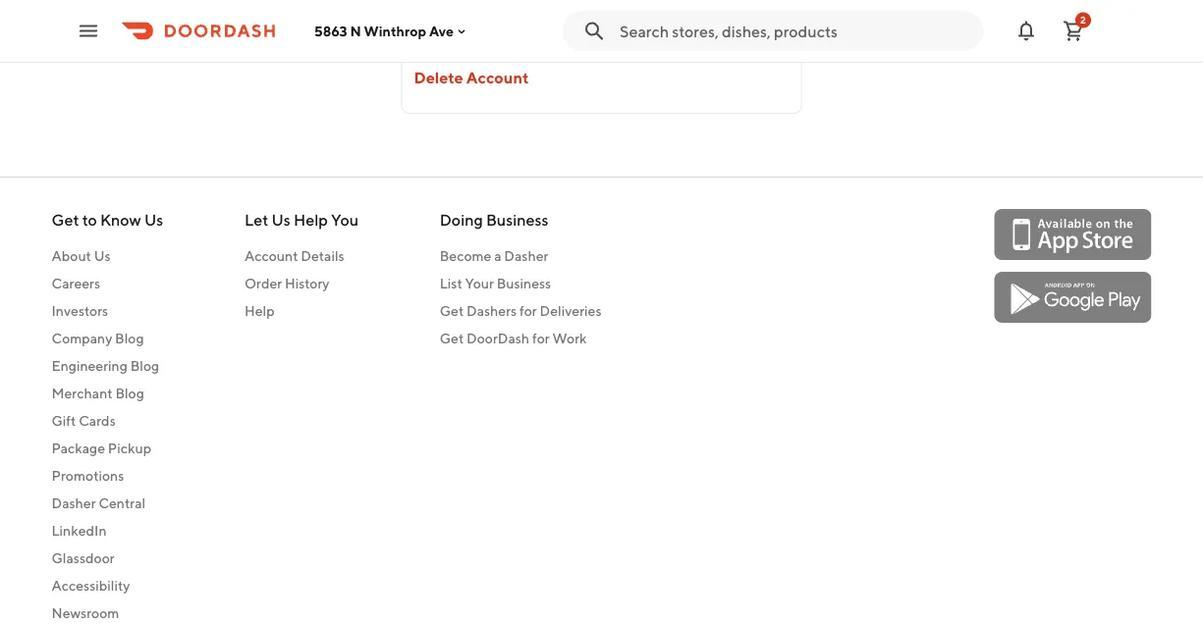 Task type: describe. For each thing, give the bounding box(es) containing it.
order
[[244, 275, 282, 292]]

become a dasher
[[440, 248, 548, 264]]

engineering
[[52, 358, 128, 374]]

1 horizontal spatial dasher
[[504, 248, 548, 264]]

get for get doordash for work
[[440, 330, 464, 347]]

to
[[82, 211, 97, 229]]

you
[[331, 211, 358, 229]]

2 items, open order cart image
[[1062, 19, 1085, 43]]

delete account
[[414, 68, 529, 87]]

gift cards link
[[52, 411, 163, 431]]

notification bell image
[[1014, 19, 1038, 43]]

merchant blog
[[52, 385, 144, 402]]

glassdoor link
[[52, 549, 163, 569]]

package pickup
[[52, 440, 151, 457]]

gift
[[52, 413, 76, 429]]

let us help you
[[244, 211, 358, 229]]

for for doordash
[[532, 330, 550, 347]]

linkedin link
[[52, 521, 163, 541]]

about
[[52, 248, 91, 264]]

glassdoor
[[52, 550, 115, 567]]

get dashers for deliveries link
[[440, 301, 602, 321]]

1 horizontal spatial us
[[144, 211, 163, 229]]

careers
[[52, 275, 100, 292]]

dashers
[[466, 303, 517, 319]]

winthrop
[[364, 23, 426, 39]]

package pickup link
[[52, 439, 163, 459]]

list your business
[[440, 275, 551, 292]]

5863 n winthrop ave button
[[314, 23, 470, 39]]

list your business link
[[440, 274, 602, 294]]

2 button
[[1054, 11, 1093, 51]]

central
[[99, 495, 146, 512]]

become a dasher link
[[440, 246, 602, 266]]

about us link
[[52, 246, 163, 266]]

company blog
[[52, 330, 144, 347]]

get doordash for work link
[[440, 329, 602, 349]]

work
[[552, 330, 587, 347]]

us for about us
[[94, 248, 111, 264]]

pickup
[[108, 440, 151, 457]]

for for dashers
[[519, 303, 537, 319]]

n
[[350, 23, 361, 39]]

engineering blog
[[52, 358, 159, 374]]

cards
[[79, 413, 116, 429]]

engineering blog link
[[52, 356, 163, 376]]

us for let us help you
[[272, 211, 290, 229]]

careers link
[[52, 274, 163, 294]]

dasher central
[[52, 495, 146, 512]]

2
[[1080, 14, 1086, 26]]

Store search: begin typing to search for stores available on DoorDash text field
[[620, 20, 971, 42]]

accessibility link
[[52, 576, 163, 596]]

know
[[100, 211, 141, 229]]

get for get dashers for deliveries
[[440, 303, 464, 319]]

list
[[440, 275, 462, 292]]

0 vertical spatial business
[[486, 211, 548, 229]]

company blog link
[[52, 329, 163, 349]]

delete account link
[[402, 58, 541, 97]]

1 vertical spatial help
[[244, 303, 275, 319]]



Task type: locate. For each thing, give the bounding box(es) containing it.
0 vertical spatial help
[[294, 211, 328, 229]]

get down list
[[440, 303, 464, 319]]

help
[[294, 211, 328, 229], [244, 303, 275, 319]]

get doordash for work
[[440, 330, 587, 347]]

1 vertical spatial account
[[244, 248, 298, 264]]

investors link
[[52, 301, 163, 321]]

us
[[144, 211, 163, 229], [272, 211, 290, 229], [94, 248, 111, 264]]

account details link
[[244, 246, 358, 266]]

get left the to
[[52, 211, 79, 229]]

for left the work
[[532, 330, 550, 347]]

get left doordash
[[440, 330, 464, 347]]

1 horizontal spatial help
[[294, 211, 328, 229]]

for down list your business link
[[519, 303, 537, 319]]

business up become a dasher link
[[486, 211, 548, 229]]

1 vertical spatial for
[[532, 330, 550, 347]]

blog
[[115, 330, 144, 347], [130, 358, 159, 374], [115, 385, 144, 402]]

merchant blog link
[[52, 384, 163, 404]]

get dashers for deliveries
[[440, 303, 602, 319]]

blog inside company blog 'link'
[[115, 330, 144, 347]]

promotions link
[[52, 466, 163, 486]]

newsroom link
[[52, 604, 163, 624]]

delete
[[414, 68, 463, 87]]

2 vertical spatial blog
[[115, 385, 144, 402]]

doing
[[440, 211, 483, 229]]

5863
[[314, 23, 347, 39]]

blog for company blog
[[115, 330, 144, 347]]

investors
[[52, 303, 108, 319]]

0 vertical spatial account
[[466, 68, 529, 87]]

details
[[301, 248, 344, 264]]

blog inside engineering blog link
[[130, 358, 159, 374]]

company
[[52, 330, 112, 347]]

deliveries
[[540, 303, 602, 319]]

get for get to know us
[[52, 211, 79, 229]]

order history
[[244, 275, 329, 292]]

ave
[[429, 23, 454, 39]]

your
[[465, 275, 494, 292]]

0 horizontal spatial help
[[244, 303, 275, 319]]

doing business
[[440, 211, 548, 229]]

promotions
[[52, 468, 124, 484]]

get
[[52, 211, 79, 229], [440, 303, 464, 319], [440, 330, 464, 347]]

get to know us
[[52, 211, 163, 229]]

dasher
[[504, 248, 548, 264], [52, 495, 96, 512]]

dasher up linkedin
[[52, 495, 96, 512]]

order history link
[[244, 274, 358, 294]]

5863 n winthrop ave
[[314, 23, 454, 39]]

help down order
[[244, 303, 275, 319]]

become
[[440, 248, 491, 264]]

business down become a dasher link
[[497, 275, 551, 292]]

0 horizontal spatial us
[[94, 248, 111, 264]]

account right 'delete'
[[466, 68, 529, 87]]

us up careers link
[[94, 248, 111, 264]]

us right let
[[272, 211, 290, 229]]

1 horizontal spatial account
[[466, 68, 529, 87]]

dasher up list your business link
[[504, 248, 548, 264]]

0 vertical spatial get
[[52, 211, 79, 229]]

blog down engineering blog link
[[115, 385, 144, 402]]

1 vertical spatial get
[[440, 303, 464, 319]]

account
[[466, 68, 529, 87], [244, 248, 298, 264]]

gift cards
[[52, 413, 116, 429]]

doordash
[[466, 330, 529, 347]]

0 horizontal spatial dasher
[[52, 495, 96, 512]]

about us
[[52, 248, 111, 264]]

help left you
[[294, 211, 328, 229]]

for
[[519, 303, 537, 319], [532, 330, 550, 347]]

linkedin
[[52, 523, 107, 539]]

account details
[[244, 248, 344, 264]]

business
[[486, 211, 548, 229], [497, 275, 551, 292]]

0 vertical spatial dasher
[[504, 248, 548, 264]]

open menu image
[[77, 19, 100, 43]]

blog for merchant blog
[[115, 385, 144, 402]]

0 horizontal spatial account
[[244, 248, 298, 264]]

accessibility
[[52, 578, 130, 594]]

2 vertical spatial get
[[440, 330, 464, 347]]

package
[[52, 440, 105, 457]]

0 vertical spatial for
[[519, 303, 537, 319]]

2 horizontal spatial us
[[272, 211, 290, 229]]

blog inside merchant blog link
[[115, 385, 144, 402]]

a
[[494, 248, 501, 264]]

newsroom
[[52, 605, 119, 622]]

blog down company blog 'link'
[[130, 358, 159, 374]]

1 vertical spatial dasher
[[52, 495, 96, 512]]

let
[[244, 211, 268, 229]]

history
[[285, 275, 329, 292]]

merchant
[[52, 385, 113, 402]]

dasher central link
[[52, 494, 163, 514]]

0 vertical spatial blog
[[115, 330, 144, 347]]

blog for engineering blog
[[130, 358, 159, 374]]

1 vertical spatial blog
[[130, 358, 159, 374]]

1 vertical spatial business
[[497, 275, 551, 292]]

help link
[[244, 301, 358, 321]]

us right know in the top left of the page
[[144, 211, 163, 229]]

blog down investors 'link'
[[115, 330, 144, 347]]

account up order
[[244, 248, 298, 264]]



Task type: vqa. For each thing, say whether or not it's contained in the screenshot.
history
yes



